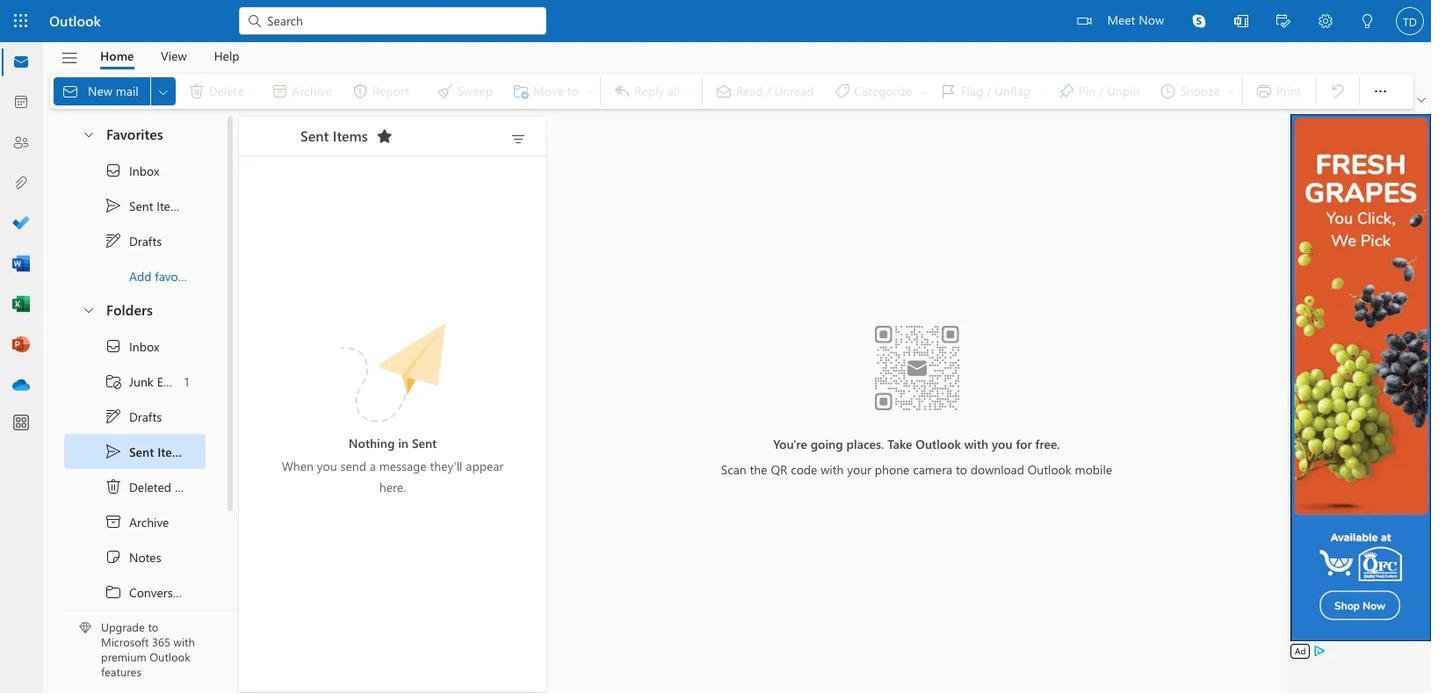 Task type: locate. For each thing, give the bounding box(es) containing it.
0 vertical spatial  inbox
[[105, 162, 159, 179]]

 up 
[[105, 337, 122, 355]]

qr
[[771, 461, 787, 477]]

phone
[[875, 461, 910, 477]]

inbox for 1st  tree item from the top
[[129, 162, 159, 179]]

outlook
[[49, 11, 101, 30], [916, 435, 961, 452], [1028, 461, 1072, 477], [150, 649, 190, 664]]

 search field
[[239, 0, 546, 40]]

1 vertical spatial you
[[317, 457, 337, 474]]

you're going places. take outlook with you for free. scan the qr code with your phone camera to download outlook mobile
[[721, 435, 1112, 477]]

drafts down  junk email 1
[[129, 408, 162, 425]]

inbox
[[129, 162, 159, 179], [129, 338, 159, 354]]

0 vertical spatial  tree item
[[64, 223, 206, 258]]

 tree item up deleted
[[64, 434, 206, 469]]

2 vertical spatial 
[[82, 303, 96, 317]]

scan
[[721, 461, 746, 477]]

2 inbox from the top
[[129, 338, 159, 354]]

 inside the favorites tree
[[105, 232, 122, 249]]

0 vertical spatial  tree item
[[64, 153, 206, 188]]

sent inside the favorites tree
[[129, 197, 153, 214]]

 tree item down junk
[[64, 399, 206, 434]]


[[105, 548, 122, 566]]

 inside favorites tree item
[[82, 127, 96, 141]]

 up 
[[105, 443, 122, 460]]


[[1192, 14, 1206, 28]]

 tree item down favorites tree item
[[64, 188, 206, 223]]


[[1234, 14, 1248, 28]]

1  tree item from the top
[[64, 223, 206, 258]]

 right mail
[[156, 85, 170, 99]]

 inside popup button
[[156, 85, 170, 99]]

move & delete group
[[54, 74, 597, 109]]

 for folders
[[82, 303, 96, 317]]


[[1319, 14, 1333, 28]]

1 inbox from the top
[[129, 162, 159, 179]]

help
[[214, 47, 239, 64]]

mail
[[116, 82, 139, 99]]

 inbox
[[105, 162, 159, 179], [105, 337, 159, 355]]

now
[[1139, 11, 1164, 28]]

take
[[887, 435, 912, 452]]


[[1361, 14, 1375, 28]]

 archive
[[105, 513, 169, 531]]

 drafts down  tree item
[[105, 408, 162, 425]]

 inside tree
[[105, 337, 122, 355]]

favorites tree item
[[64, 118, 206, 153]]


[[246, 12, 264, 30]]

1 drafts from the top
[[129, 232, 162, 249]]

1 horizontal spatial you
[[992, 435, 1013, 452]]

meet
[[1107, 11, 1135, 28]]

message list section
[[239, 112, 546, 692]]

microsoft
[[101, 635, 149, 649]]

items
[[333, 126, 368, 145], [157, 197, 186, 214], [157, 443, 188, 460], [175, 478, 204, 495]]

you
[[992, 435, 1013, 452], [317, 457, 337, 474]]

2  button from the top
[[73, 293, 103, 326]]

features
[[101, 664, 141, 679]]

 button inside favorites tree item
[[73, 118, 103, 150]]

folders
[[106, 300, 153, 319]]

appear
[[466, 457, 504, 474]]

2  sent items from the top
[[105, 443, 188, 460]]

1 vertical spatial  tree item
[[64, 329, 206, 364]]

 sent items up add at the left top
[[105, 197, 186, 214]]

inbox up  junk email 1
[[129, 338, 159, 354]]

2  from the top
[[105, 337, 122, 355]]

 drafts
[[105, 232, 162, 249], [105, 408, 162, 425]]

add favorite tree item
[[64, 258, 206, 293]]

code
[[791, 461, 817, 477]]

inbox down favorites tree item
[[129, 162, 159, 179]]

1  from the top
[[105, 232, 122, 249]]

sent
[[300, 126, 329, 145], [129, 197, 153, 214], [412, 434, 437, 451], [129, 443, 154, 460]]

 inbox inside tree
[[105, 337, 159, 355]]

you left send on the left bottom of page
[[317, 457, 337, 474]]

 tree item
[[64, 504, 206, 539]]

outlook link
[[49, 0, 101, 42]]

 tree item up add at the left top
[[64, 223, 206, 258]]

tree
[[64, 329, 206, 645]]

inbox inside the favorites tree
[[129, 162, 159, 179]]

2  drafts from the top
[[105, 408, 162, 425]]

items inside the favorites tree
[[157, 197, 186, 214]]

0 vertical spatial 
[[105, 232, 122, 249]]

1 vertical spatial  inbox
[[105, 337, 159, 355]]

1 vertical spatial  tree item
[[64, 399, 206, 434]]


[[156, 85, 170, 99], [82, 127, 96, 141], [82, 303, 96, 317]]

 down 
[[105, 408, 122, 425]]

 down favorites tree item
[[105, 162, 122, 179]]

 sent items inside the favorites tree
[[105, 197, 186, 214]]

view
[[161, 47, 187, 64]]

2  from the top
[[105, 408, 122, 425]]

 sent items inside tree
[[105, 443, 188, 460]]

items up the  deleted items
[[157, 443, 188, 460]]

outlook right the premium
[[150, 649, 190, 664]]

items up favorite
[[157, 197, 186, 214]]

favorite
[[155, 267, 196, 284]]

1 vertical spatial to
[[148, 620, 158, 635]]

drafts up add at the left top
[[129, 232, 162, 249]]

 tree item
[[64, 188, 206, 223], [64, 434, 206, 469]]

items right deleted
[[175, 478, 204, 495]]

message
[[379, 457, 427, 474]]

 tree item
[[64, 223, 206, 258], [64, 399, 206, 434]]

with up download
[[964, 435, 988, 452]]

 inbox inside the favorites tree
[[105, 162, 159, 179]]

 inside folders tree item
[[82, 303, 96, 317]]

0 vertical spatial  button
[[73, 118, 103, 150]]


[[105, 197, 122, 214], [105, 443, 122, 460]]

outlook down free. at the right of the page
[[1028, 461, 1072, 477]]

0 vertical spatial 
[[105, 162, 122, 179]]

sent right the in
[[412, 434, 437, 451]]

set your advertising preferences image
[[1313, 644, 1327, 658]]

onedrive image
[[12, 377, 30, 394]]

going
[[811, 435, 843, 452]]

for
[[1016, 435, 1032, 452]]

2 vertical spatial with
[[174, 635, 195, 649]]

1 vertical spatial drafts
[[129, 408, 162, 425]]

more apps image
[[12, 415, 30, 432]]

upgrade
[[101, 620, 145, 635]]

365
[[152, 635, 170, 649]]

1 vertical spatial  sent items
[[105, 443, 188, 460]]

1 vertical spatial with
[[821, 461, 844, 477]]

1  from the top
[[105, 197, 122, 214]]

 down  new mail at the top left of page
[[82, 127, 96, 141]]

sent inside "sent items "
[[300, 126, 329, 145]]

 drafts inside the favorites tree
[[105, 232, 162, 249]]

 sent items
[[105, 197, 186, 214], [105, 443, 188, 460]]

items inside the  deleted items
[[175, 478, 204, 495]]

outlook banner
[[0, 0, 1431, 45]]

1 horizontal spatial to
[[956, 461, 967, 477]]

you're
[[773, 435, 807, 452]]

 button for favorites
[[73, 118, 103, 150]]

add
[[129, 267, 152, 284]]

to right the 'upgrade'
[[148, 620, 158, 635]]

favorites tree
[[64, 111, 206, 293]]

0 vertical spatial with
[[964, 435, 988, 452]]

drafts
[[129, 232, 162, 249], [129, 408, 162, 425]]

2  tree item from the top
[[64, 399, 206, 434]]

 drafts inside tree
[[105, 408, 162, 425]]

1
[[184, 373, 189, 390]]

 button left folders
[[73, 293, 103, 326]]

 inside tree
[[105, 408, 122, 425]]

 button
[[1178, 0, 1220, 42]]

sent inside nothing in sent when you send a message they'll appear here.
[[412, 434, 437, 451]]

with down going
[[821, 461, 844, 477]]

0 vertical spatial 
[[105, 197, 122, 214]]

to inside upgrade to microsoft 365 with premium outlook features
[[148, 620, 158, 635]]

sent up  "tree item"
[[129, 443, 154, 460]]

you inside you're going places. take outlook with you for free. scan the qr code with your phone camera to download outlook mobile
[[992, 435, 1013, 452]]

0 vertical spatial 
[[156, 85, 170, 99]]

sent down "move & delete" group
[[300, 126, 329, 145]]

0 vertical spatial  sent items
[[105, 197, 186, 214]]

 button
[[1363, 74, 1398, 109]]

 inbox for 1st  tree item from the top
[[105, 162, 159, 179]]

1 vertical spatial  drafts
[[105, 408, 162, 425]]

tab list containing home
[[87, 42, 253, 69]]

 junk email 1
[[105, 372, 189, 390]]

with right '365'
[[174, 635, 195, 649]]

0 vertical spatial to
[[956, 461, 967, 477]]

to right camera
[[956, 461, 967, 477]]

 button down  new mail at the top left of page
[[73, 118, 103, 150]]

items left 
[[333, 126, 368, 145]]

 up add favorite tree item at the top of the page
[[105, 232, 122, 249]]

sent up add at the left top
[[129, 197, 153, 214]]

calendar image
[[12, 94, 30, 112]]

you left for in the right bottom of the page
[[992, 435, 1013, 452]]

 tree item
[[64, 153, 206, 188], [64, 329, 206, 364]]

0 vertical spatial inbox
[[129, 162, 159, 179]]


[[376, 127, 393, 145]]

0 horizontal spatial with
[[174, 635, 195, 649]]

2  inbox from the top
[[105, 337, 159, 355]]

 for 1st  tree item
[[105, 232, 122, 249]]

1 vertical spatial  button
[[73, 293, 103, 326]]

 up add favorite tree item at the top of the page
[[105, 197, 122, 214]]

1  tree item from the top
[[64, 188, 206, 223]]

1  button from the top
[[73, 118, 103, 150]]

0 vertical spatial  tree item
[[64, 188, 206, 223]]

download
[[970, 461, 1024, 477]]

 for 1st  tree item from the top
[[105, 162, 122, 179]]

outlook up 
[[49, 11, 101, 30]]

tags group
[[706, 74, 1239, 109]]

word image
[[12, 256, 30, 273]]

0 horizontal spatial to
[[148, 620, 158, 635]]

 sent items up deleted
[[105, 443, 188, 460]]

favorites
[[106, 125, 163, 143]]


[[105, 232, 122, 249], [105, 408, 122, 425]]

 button
[[1262, 0, 1305, 45]]

1  sent items from the top
[[105, 197, 186, 214]]

1 horizontal spatial with
[[821, 461, 844, 477]]


[[1372, 83, 1389, 100]]

1 vertical spatial 
[[105, 408, 122, 425]]

1 vertical spatial 
[[82, 127, 96, 141]]

 inside the favorites tree
[[105, 162, 122, 179]]

0 vertical spatial  drafts
[[105, 232, 162, 249]]

1 vertical spatial 
[[105, 337, 122, 355]]

 new mail
[[61, 82, 139, 100]]

drafts inside the favorites tree
[[129, 232, 162, 249]]

to
[[956, 461, 967, 477], [148, 620, 158, 635]]

1 vertical spatial  tree item
[[64, 434, 206, 469]]

powerpoint image
[[12, 336, 30, 354]]

 inbox down favorites tree item
[[105, 162, 159, 179]]

 tree item down favorites in the top of the page
[[64, 153, 206, 188]]

1 vertical spatial inbox
[[129, 338, 159, 354]]

 for 2nd  tree item from the top
[[105, 408, 122, 425]]

deleted
[[129, 478, 171, 495]]

0 vertical spatial drafts
[[129, 232, 162, 249]]


[[105, 478, 122, 495]]

here.
[[379, 478, 406, 495]]


[[105, 162, 122, 179], [105, 337, 122, 355]]

premium features image
[[79, 622, 91, 635]]

 inbox up  tree item
[[105, 337, 159, 355]]

2 drafts from the top
[[129, 408, 162, 425]]

0 vertical spatial you
[[992, 435, 1013, 452]]

1  from the top
[[105, 162, 122, 179]]

email
[[157, 373, 186, 390]]

0 horizontal spatial you
[[317, 457, 337, 474]]

 drafts up add favorite tree item at the top of the page
[[105, 232, 162, 249]]

 tree item up junk
[[64, 329, 206, 364]]

 notes
[[105, 548, 161, 566]]

 left folders
[[82, 303, 96, 317]]

application
[[0, 0, 1431, 693]]

1 vertical spatial 
[[105, 443, 122, 460]]

 button inside folders tree item
[[73, 293, 103, 326]]

with
[[964, 435, 988, 452], [821, 461, 844, 477], [174, 635, 195, 649]]

1  inbox from the top
[[105, 162, 159, 179]]

1  drafts from the top
[[105, 232, 162, 249]]

left-rail-appbar navigation
[[4, 42, 39, 406]]

 button
[[151, 77, 175, 105]]

2  tree item from the top
[[64, 329, 206, 364]]

tab list
[[87, 42, 253, 69]]



Task type: vqa. For each thing, say whether or not it's contained in the screenshot.
the right kevin
no



Task type: describe. For each thing, give the bounding box(es) containing it.
nothing in sent when you send a message they'll appear here.
[[282, 434, 504, 495]]

junk
[[129, 373, 154, 390]]

 button
[[52, 43, 87, 73]]

they'll
[[430, 457, 463, 474]]

sent items 
[[300, 126, 393, 145]]

sent inside tree
[[129, 443, 154, 460]]

to do image
[[12, 215, 30, 233]]

upgrade to microsoft 365 with premium outlook features
[[101, 620, 195, 679]]

2  tree item from the top
[[64, 434, 206, 469]]

nothing
[[349, 434, 395, 451]]

mail image
[[12, 54, 30, 71]]

people image
[[12, 134, 30, 152]]

home button
[[87, 42, 147, 69]]

outlook inside outlook banner
[[49, 11, 101, 30]]


[[510, 131, 527, 148]]

add favorite
[[129, 267, 196, 284]]

help button
[[201, 42, 253, 69]]

 for favorites
[[82, 127, 96, 141]]

meet now
[[1107, 11, 1164, 28]]

folders tree item
[[64, 293, 206, 329]]

places.
[[846, 435, 884, 452]]

 button for folders
[[73, 293, 103, 326]]

premium
[[101, 649, 146, 664]]

files image
[[12, 175, 30, 192]]

send
[[340, 457, 366, 474]]

 inside the favorites tree
[[105, 197, 122, 214]]

tree containing 
[[64, 329, 206, 645]]


[[105, 583, 122, 601]]

items for 1st  tree item
[[157, 197, 186, 214]]

excel image
[[12, 296, 30, 314]]

you inside nothing in sent when you send a message they'll appear here.
[[317, 457, 337, 474]]

 sent items for 1st  tree item
[[105, 197, 186, 214]]

application containing outlook
[[0, 0, 1431, 693]]

Search for email, meetings, files and more. field
[[265, 11, 536, 29]]


[[1077, 14, 1091, 28]]

camera
[[913, 461, 952, 477]]

 button
[[1220, 0, 1262, 45]]

 deleted items
[[105, 478, 204, 495]]

 button
[[370, 122, 399, 150]]

a
[[370, 457, 376, 474]]

view button
[[148, 42, 200, 69]]


[[1417, 96, 1426, 105]]

outlook up camera
[[916, 435, 961, 452]]


[[105, 513, 122, 531]]

items for 1st  tree item from the bottom
[[157, 443, 188, 460]]

home
[[100, 47, 134, 64]]

1  tree item from the top
[[64, 153, 206, 188]]

ad
[[1295, 645, 1306, 657]]

 tree item
[[64, 364, 206, 399]]

2 horizontal spatial with
[[964, 435, 988, 452]]

account manager for test dummy image
[[1396, 7, 1424, 35]]

archive
[[129, 513, 169, 530]]

2  from the top
[[105, 443, 122, 460]]

 sent items for 1st  tree item from the bottom
[[105, 443, 188, 460]]

new
[[88, 82, 112, 99]]

 tree item
[[64, 575, 206, 610]]

 button
[[1347, 0, 1389, 45]]

tab list inside application
[[87, 42, 253, 69]]

 for second  tree item from the top of the page
[[105, 337, 122, 355]]

free.
[[1035, 435, 1060, 452]]

sent items heading
[[278, 117, 399, 155]]

 button
[[1305, 0, 1347, 45]]


[[60, 49, 79, 67]]

the
[[750, 461, 767, 477]]

items inside "sent items "
[[333, 126, 368, 145]]


[[1276, 14, 1290, 28]]

 button
[[504, 127, 532, 151]]


[[61, 83, 79, 100]]


[[105, 372, 122, 390]]

your
[[847, 461, 871, 477]]

mobile
[[1075, 461, 1112, 477]]

in
[[398, 434, 409, 451]]

outlook inside upgrade to microsoft 365 with premium outlook features
[[150, 649, 190, 664]]

 inbox for second  tree item from the top of the page
[[105, 337, 159, 355]]

to inside you're going places. take outlook with you for free. scan the qr code with your phone camera to download outlook mobile
[[956, 461, 967, 477]]

inbox for second  tree item from the top of the page
[[129, 338, 159, 354]]

items for  "tree item"
[[175, 478, 204, 495]]

 tree item
[[64, 469, 206, 504]]

 tree item
[[64, 539, 206, 575]]

when
[[282, 457, 314, 474]]

notes
[[129, 549, 161, 565]]

 button
[[1413, 91, 1429, 109]]

with inside upgrade to microsoft 365 with premium outlook features
[[174, 635, 195, 649]]



